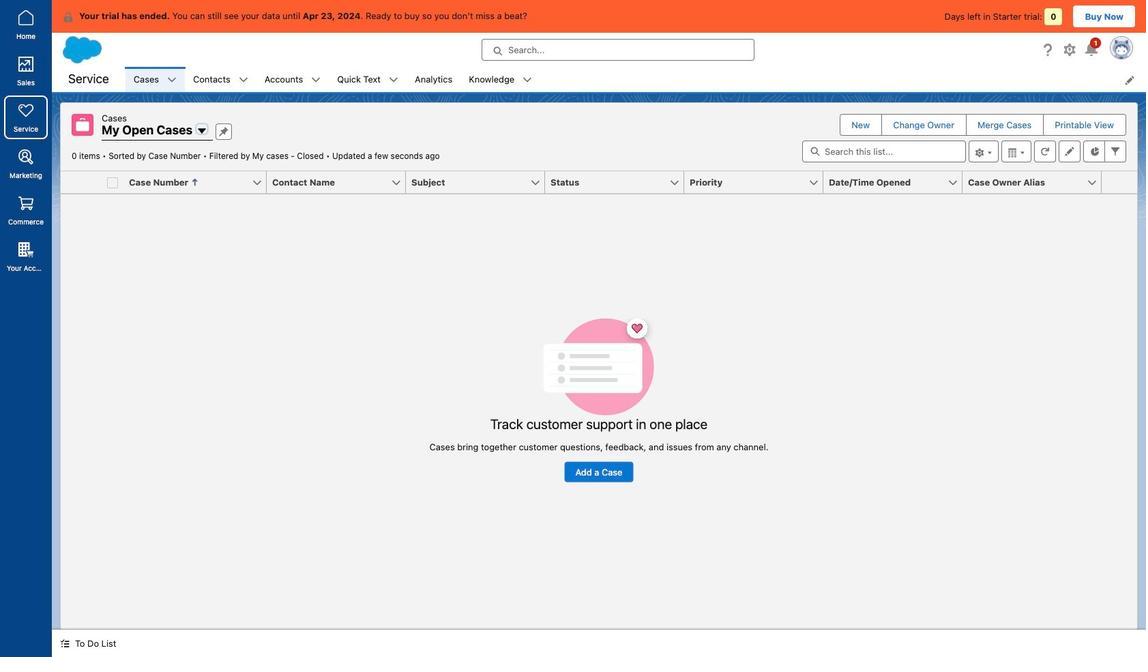Task type: locate. For each thing, give the bounding box(es) containing it.
3 text default image from the left
[[311, 75, 321, 85]]

cell
[[102, 171, 124, 194]]

action image
[[1103, 171, 1138, 193]]

text default image for 4th 'list item' from right
[[239, 75, 248, 85]]

item number image
[[61, 171, 102, 193]]

4 list item from the left
[[329, 67, 407, 92]]

status element
[[545, 171, 693, 194]]

2 horizontal spatial text default image
[[311, 75, 321, 85]]

1 horizontal spatial text default image
[[239, 75, 248, 85]]

list
[[126, 67, 1147, 92]]

text default image
[[167, 75, 177, 85], [239, 75, 248, 85], [311, 75, 321, 85]]

Search My Open Cases list view. search field
[[803, 141, 967, 162]]

text default image
[[63, 11, 74, 22], [389, 75, 399, 85], [523, 75, 533, 85], [60, 639, 70, 649]]

0 horizontal spatial text default image
[[167, 75, 177, 85]]

1 text default image from the left
[[167, 75, 177, 85]]

status
[[430, 318, 769, 482]]

my open cases status
[[72, 151, 332, 161]]

list item
[[126, 67, 185, 92], [185, 67, 256, 92], [256, 67, 329, 92], [329, 67, 407, 92], [461, 67, 541, 92]]

item number element
[[61, 171, 102, 194]]

date/time opened element
[[824, 171, 971, 194]]

2 text default image from the left
[[239, 75, 248, 85]]



Task type: vqa. For each thing, say whether or not it's contained in the screenshot.
Description element
no



Task type: describe. For each thing, give the bounding box(es) containing it.
text default image for third 'list item' from the right
[[311, 75, 321, 85]]

contact name element
[[267, 171, 414, 194]]

2 list item from the left
[[185, 67, 256, 92]]

my open cases|cases|list view element
[[60, 102, 1139, 630]]

5 list item from the left
[[461, 67, 541, 92]]

case number element
[[124, 171, 275, 194]]

action element
[[1103, 171, 1138, 194]]

1 list item from the left
[[126, 67, 185, 92]]

3 list item from the left
[[256, 67, 329, 92]]

priority element
[[685, 171, 832, 194]]

cell inside my open cases|cases|list view element
[[102, 171, 124, 194]]

subject element
[[406, 171, 554, 194]]

case owner alias element
[[963, 171, 1111, 194]]

text default image for 5th 'list item' from right
[[167, 75, 177, 85]]



